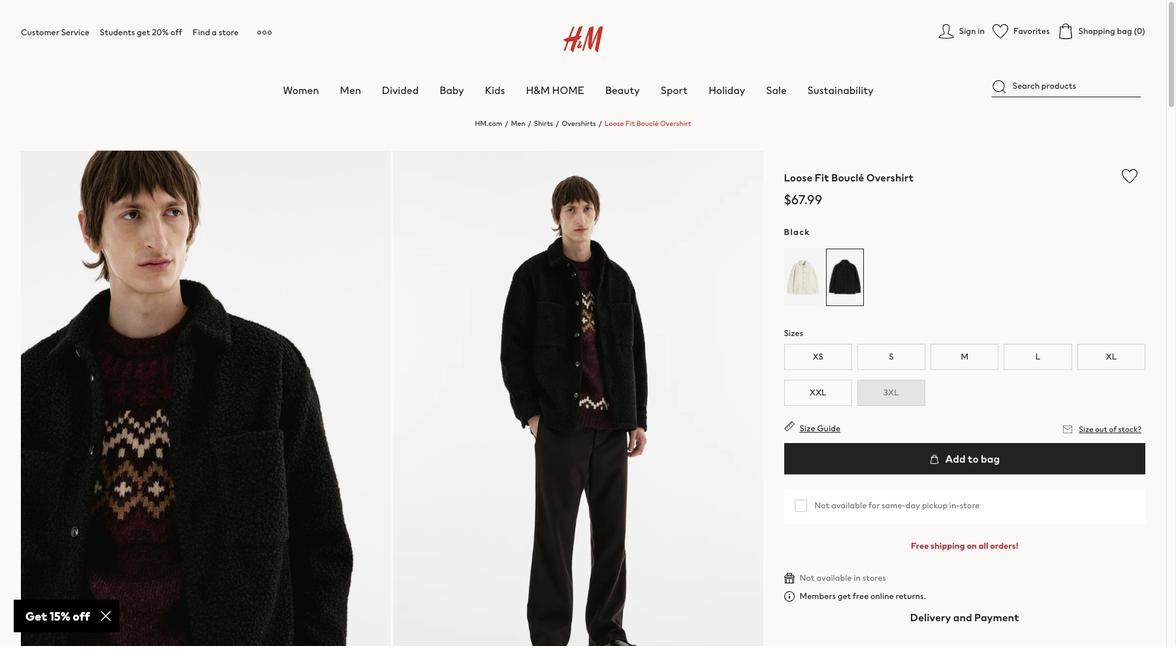 Task type: locate. For each thing, give the bounding box(es) containing it.
bag left (0)
[[1117, 25, 1132, 37]]

bag right to
[[981, 451, 1000, 467]]

men link left 'shirts' at the top of the page
[[511, 118, 525, 129]]

h&m
[[526, 82, 550, 98]]

1 vertical spatial fit
[[815, 170, 829, 185]]

in right sign
[[978, 25, 985, 37]]

in inside $67.99 main content
[[854, 572, 861, 584]]

1 horizontal spatial get
[[838, 590, 851, 603]]

get inside header.primary.navigation element
[[137, 26, 150, 39]]

shopping
[[1079, 25, 1115, 37]]

1 horizontal spatial overshirt
[[866, 170, 914, 185]]

beauty link
[[605, 82, 640, 98]]

get left 20%
[[137, 26, 150, 39]]

delivery and payment
[[910, 610, 1019, 625]]

favorites link
[[993, 24, 1050, 39]]

members
[[800, 590, 836, 603]]

bouclé inside loose fit bouclé overshirt $67.99
[[831, 170, 864, 185]]

size for size guide
[[800, 422, 815, 435]]

0 vertical spatial men
[[340, 82, 361, 98]]

loose fit bouclé overshirt link
[[605, 118, 691, 129]]

20%
[[152, 26, 169, 39]]

cream image
[[784, 248, 823, 307]]

loose up $67.99
[[784, 170, 813, 185]]

men right women link
[[340, 82, 361, 98]]

overshirt
[[660, 118, 691, 129], [866, 170, 914, 185]]

/
[[505, 118, 508, 129], [528, 118, 531, 129], [556, 118, 559, 129], [599, 118, 602, 129]]

0 vertical spatial bag
[[1117, 25, 1132, 37]]

men inside $67.99 main content
[[511, 118, 525, 129]]

stock?
[[1118, 424, 1142, 435]]

1 horizontal spatial store
[[960, 500, 980, 512]]

find a store link
[[193, 26, 239, 39]]

in left stores
[[854, 572, 861, 584]]

women
[[283, 82, 319, 98]]

baby link
[[440, 82, 464, 98]]

bouclé
[[636, 118, 659, 129], [831, 170, 864, 185]]

available up members
[[816, 572, 852, 584]]

None radio
[[825, 248, 864, 307]]

0 vertical spatial not
[[814, 500, 830, 512]]

1 horizontal spatial size
[[1079, 424, 1094, 435]]

and
[[953, 610, 972, 625]]

store inside $67.99 main content
[[960, 500, 980, 512]]

men
[[340, 82, 361, 98], [511, 118, 525, 129]]

/ right 'shirts' at the top of the page
[[556, 118, 559, 129]]

size for size out of stock?
[[1079, 424, 1094, 435]]

get
[[137, 26, 150, 39], [838, 590, 851, 603]]

1 horizontal spatial bag
[[1117, 25, 1132, 37]]

0 horizontal spatial loose
[[605, 118, 624, 129]]

0 vertical spatial bouclé
[[636, 118, 659, 129]]

store
[[219, 26, 239, 39], [960, 500, 980, 512]]

xl
[[1106, 351, 1117, 363]]

l
[[1036, 351, 1040, 363]]

4 / from the left
[[599, 118, 602, 129]]

not available in stores
[[800, 572, 886, 584]]

men link
[[340, 82, 361, 98], [511, 118, 525, 129]]

get left free at the bottom of page
[[838, 590, 851, 603]]

1 vertical spatial get
[[838, 590, 851, 603]]

0 horizontal spatial bag
[[981, 451, 1000, 467]]

bag inside shopping bag (0) link
[[1117, 25, 1132, 37]]

fit down 'beauty'
[[625, 118, 635, 129]]

0 vertical spatial store
[[219, 26, 239, 39]]

3xl
[[884, 387, 899, 399]]

fit up $67.99
[[815, 170, 829, 185]]

0 horizontal spatial size
[[800, 422, 815, 435]]

kids
[[485, 82, 505, 98]]

fit inside loose fit bouclé overshirt $67.99
[[815, 170, 829, 185]]

0 horizontal spatial men
[[340, 82, 361, 98]]

xxl
[[810, 387, 827, 399]]

1 horizontal spatial fit
[[815, 170, 829, 185]]

1 vertical spatial available
[[816, 572, 852, 584]]

students get 20% off link
[[100, 26, 182, 39]]

shopping bag (0)
[[1079, 25, 1145, 37]]

size left the out
[[1079, 424, 1094, 435]]

1 vertical spatial loose
[[784, 170, 813, 185]]

off
[[170, 26, 182, 39]]

0 horizontal spatial overshirt
[[660, 118, 691, 129]]

sustainability
[[808, 82, 874, 98]]

0 horizontal spatial men link
[[340, 82, 361, 98]]

not
[[814, 500, 830, 512], [800, 572, 815, 584]]

/ left "shirts" link
[[528, 118, 531, 129]]

/ right hm.com
[[505, 118, 508, 129]]

2 / from the left
[[528, 118, 531, 129]]

men link right women link
[[340, 82, 361, 98]]

0 vertical spatial available
[[831, 500, 867, 512]]

0 vertical spatial fit
[[625, 118, 635, 129]]

1 vertical spatial store
[[960, 500, 980, 512]]

divided
[[382, 82, 419, 98]]

delivery
[[910, 610, 951, 625]]

1 horizontal spatial men link
[[511, 118, 525, 129]]

in inside sign in button
[[978, 25, 985, 37]]

sport link
[[661, 82, 688, 98]]

loose down 'beauty'
[[605, 118, 624, 129]]

1 horizontal spatial men
[[511, 118, 525, 129]]

0 horizontal spatial in
[[854, 572, 861, 584]]

free
[[911, 540, 929, 552]]

size
[[800, 422, 815, 435], [1079, 424, 1094, 435]]

/ right overshirts
[[599, 118, 602, 129]]

all
[[979, 540, 988, 552]]

0 vertical spatial men link
[[340, 82, 361, 98]]

for
[[869, 500, 880, 512]]

0 vertical spatial in
[[978, 25, 985, 37]]

0 vertical spatial get
[[137, 26, 150, 39]]

1 vertical spatial bouclé
[[831, 170, 864, 185]]

1 vertical spatial in
[[854, 572, 861, 584]]

0 horizontal spatial fit
[[625, 118, 635, 129]]

store right pickup
[[960, 500, 980, 512]]

xs
[[813, 351, 823, 363]]

0 horizontal spatial store
[[219, 26, 239, 39]]

1 vertical spatial bag
[[981, 451, 1000, 467]]

size out of stock? button
[[1059, 421, 1145, 438]]

1 vertical spatial overshirt
[[866, 170, 914, 185]]

on
[[967, 540, 977, 552]]

loose fit bouclé overshirt - black - men | h&m us image
[[21, 150, 391, 647]]

get inside $67.99 main content
[[838, 590, 851, 603]]

size left guide
[[800, 422, 815, 435]]

s
[[889, 351, 894, 363]]

1 horizontal spatial loose
[[784, 170, 813, 185]]

1 vertical spatial men
[[511, 118, 525, 129]]

None radio
[[784, 248, 823, 307]]

overshirts link
[[562, 118, 596, 129]]

loose
[[605, 118, 624, 129], [784, 170, 813, 185]]

not up members
[[800, 572, 815, 584]]

sizes
[[784, 327, 803, 340]]

1 horizontal spatial in
[[978, 25, 985, 37]]

overshirts
[[562, 118, 596, 129]]

guide
[[817, 422, 840, 435]]

bag
[[1117, 25, 1132, 37], [981, 451, 1000, 467]]

available left for
[[831, 500, 867, 512]]

not available in stores button
[[784, 572, 886, 584]]

free
[[853, 590, 869, 603]]

1 horizontal spatial bouclé
[[831, 170, 864, 185]]

0 horizontal spatial bouclé
[[636, 118, 659, 129]]

overshirt inside loose fit bouclé overshirt $67.99
[[866, 170, 914, 185]]

fit
[[625, 118, 635, 129], [815, 170, 829, 185]]

members get free online returns.
[[800, 590, 926, 603]]

in
[[978, 25, 985, 37], [854, 572, 861, 584]]

favorites
[[1014, 25, 1050, 37]]

men left 'shirts' at the top of the page
[[511, 118, 525, 129]]

store right a at the left of the page
[[219, 26, 239, 39]]

0 vertical spatial overshirt
[[660, 118, 691, 129]]

0 horizontal spatial get
[[137, 26, 150, 39]]

available for in
[[816, 572, 852, 584]]

not right not available for same-day pickup in-store "checkbox"
[[814, 500, 830, 512]]

size guide button
[[784, 421, 840, 435]]

not for not available in stores
[[800, 572, 815, 584]]

sport
[[661, 82, 688, 98]]

1 vertical spatial not
[[800, 572, 815, 584]]

0 vertical spatial loose
[[605, 118, 624, 129]]

returns.
[[896, 590, 926, 603]]



Task type: describe. For each thing, give the bounding box(es) containing it.
get for students
[[137, 26, 150, 39]]

kids link
[[485, 82, 505, 98]]

service
[[61, 26, 89, 39]]

online
[[870, 590, 894, 603]]

divided link
[[382, 82, 419, 98]]

students
[[100, 26, 135, 39]]

students get 20% off
[[100, 26, 182, 39]]

$67.99
[[784, 190, 822, 209]]

Search products search field
[[992, 76, 1141, 97]]

Not available for same-day pickup in-store checkbox
[[795, 498, 806, 509]]

add
[[945, 451, 966, 467]]

loose fit bouclé overshirt $67.99
[[784, 170, 914, 209]]

add to bag button
[[784, 443, 1145, 475]]

size out of stock?
[[1079, 424, 1142, 435]]

not for not available for same-day pickup in-store
[[814, 500, 830, 512]]

sale
[[766, 82, 787, 98]]

to
[[968, 451, 979, 467]]

stores
[[862, 572, 886, 584]]

not available for same-day pickup in-store
[[814, 500, 980, 512]]

h&m home link
[[526, 82, 584, 98]]

sign in button
[[938, 24, 985, 39]]

sustainability link
[[808, 82, 874, 98]]

get for members
[[838, 590, 851, 603]]

3 / from the left
[[556, 118, 559, 129]]

pickup
[[922, 500, 948, 512]]

holiday link
[[709, 82, 745, 98]]

h&m image
[[563, 26, 603, 52]]

black
[[784, 226, 810, 238]]

header.primary.navigation element
[[21, 10, 1176, 98]]

$67.99 main content
[[0, 108, 1166, 647]]

add to bag
[[943, 451, 1000, 467]]

find
[[193, 26, 210, 39]]

sign in
[[959, 25, 985, 37]]

store inside header.primary.navigation element
[[219, 26, 239, 39]]

(0)
[[1134, 25, 1145, 37]]

hm.com link
[[475, 118, 502, 129]]

holiday
[[709, 82, 745, 98]]

customer service
[[21, 26, 89, 39]]

none radio inside $67.99 main content
[[825, 248, 864, 307]]

of
[[1109, 424, 1117, 435]]

size guide
[[800, 422, 840, 435]]

shirts
[[534, 118, 553, 129]]

out
[[1095, 424, 1108, 435]]

none radio inside $67.99 main content
[[784, 248, 823, 307]]

customer
[[21, 26, 59, 39]]

find a store
[[193, 26, 239, 39]]

shirts link
[[534, 118, 553, 129]]

1 / from the left
[[505, 118, 508, 129]]

shopping bag (0) link
[[1058, 24, 1145, 39]]

black image
[[825, 248, 864, 307]]

men inside header.primary.navigation element
[[340, 82, 361, 98]]

day
[[906, 500, 920, 512]]

customer service link
[[21, 26, 89, 39]]

loose inside loose fit bouclé overshirt $67.99
[[784, 170, 813, 185]]

available for for
[[831, 500, 867, 512]]

shipping
[[931, 540, 965, 552]]

loose fit bouclé overshirt - black - men | h&m us 2 image
[[393, 150, 763, 647]]

same-
[[882, 500, 906, 512]]

women link
[[283, 82, 319, 98]]

in-
[[949, 500, 960, 512]]

a
[[212, 26, 217, 39]]

sign
[[959, 25, 976, 37]]

beauty
[[605, 82, 640, 98]]

baby
[[440, 82, 464, 98]]

hm.com / men / shirts / overshirts / loose fit bouclé overshirt
[[475, 118, 691, 129]]

orders!
[[990, 540, 1018, 552]]

bag inside add to bag button
[[981, 451, 1000, 467]]

delivery and payment button
[[784, 602, 1145, 633]]

h&m home
[[526, 82, 584, 98]]

1 vertical spatial men link
[[511, 118, 525, 129]]

m
[[961, 351, 969, 363]]

free shipping on all orders!
[[911, 540, 1018, 552]]

home
[[552, 82, 584, 98]]

hm.com
[[475, 118, 502, 129]]

sale link
[[766, 82, 787, 98]]

payment
[[974, 610, 1019, 625]]



Task type: vqa. For each thing, say whether or not it's contained in the screenshot.
& in Women Cardigans & Sweaters
no



